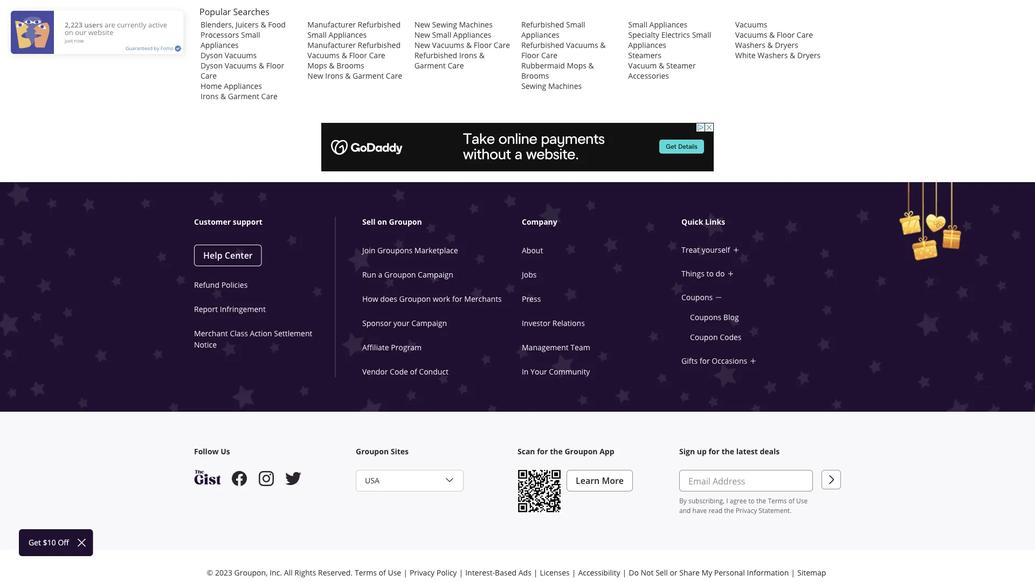 Task type: describe. For each thing, give the bounding box(es) containing it.
washers up white
[[735, 40, 765, 50]]

coupons blog link
[[690, 312, 739, 322]]

just
[[65, 37, 73, 44]]

small appliances specialty electrics small appliances steamers vacuum & steamer accessories
[[628, 19, 711, 81]]

vacuums up dyson vacuums & floor care link at the left top of page
[[225, 50, 257, 60]]

more
[[602, 475, 624, 487]]

quick links heading
[[681, 217, 843, 227]]

help center link
[[194, 245, 262, 266]]

washers & dryers link
[[735, 40, 798, 50]]

refurbished down manufacturer refurbished small appliances link
[[358, 40, 401, 50]]

learn more link
[[567, 470, 633, 492]]

vendor
[[362, 367, 388, 377]]

blenders, juicers & food processors small appliances link
[[201, 19, 286, 50]]

merchant class action settlement notice
[[194, 328, 312, 350]]

white
[[735, 50, 756, 60]]

follow us
[[194, 446, 230, 457]]

refurbished small appliances link
[[521, 19, 585, 40]]

and
[[679, 506, 691, 515]]

0 vertical spatial of
[[410, 367, 417, 377]]

join groupons marketplace link
[[362, 245, 458, 255]]

refurbished up refurbished vacuums & floor care link
[[521, 19, 564, 29]]

steamers
[[628, 50, 661, 60]]

appliances inside manufacturer refurbished small appliances manufacturer refurbished vacuums & floor care mops & brooms new irons & garment care
[[329, 30, 367, 40]]

garment inside the new sewing machines new small appliances new vacuums & floor care refurbished irons & garment care
[[414, 60, 446, 70]]

refund
[[194, 280, 219, 290]]

run a groupon campaign link
[[362, 270, 453, 279]]

affiliate program
[[362, 342, 422, 352]]

groupons
[[377, 245, 412, 255]]

dryers up white washers & dryers link
[[775, 40, 798, 50]]

on inside heading
[[377, 217, 387, 227]]

the inside heading
[[722, 446, 734, 457]]

does
[[380, 294, 397, 304]]

press
[[522, 294, 541, 304]]

agree
[[730, 496, 747, 505]]

vendor code of conduct link
[[362, 367, 448, 377]]

the inside heading
[[550, 446, 563, 457]]

new inside manufacturer refurbished small appliances manufacturer refurbished vacuums & floor care mops & brooms new irons & garment care
[[307, 71, 323, 81]]

vacuum
[[628, 60, 657, 70]]

by
[[154, 45, 159, 51]]

home
[[201, 81, 222, 91]]

sewing inside the new sewing machines new small appliances new vacuums & floor care refurbished irons & garment care
[[432, 19, 457, 29]]

0 horizontal spatial privacy
[[410, 568, 435, 578]]

settlement
[[274, 328, 312, 338]]

customer
[[194, 217, 231, 227]]

processors
[[201, 30, 239, 40]]

links
[[705, 217, 725, 227]]

dyson vacuums & floor care link
[[201, 60, 284, 81]]

steamers link
[[628, 50, 661, 60]]

coupon codes
[[690, 332, 742, 342]]

blenders, juicers & food processors small appliances dyson vacuums dyson vacuums & floor care home appliances irons & garment care
[[201, 19, 286, 101]]

vacuum & steamer accessories link
[[628, 60, 696, 81]]

3 | from the left
[[534, 568, 538, 578]]

small inside manufacturer refurbished small appliances manufacturer refurbished vacuums & floor care mops & brooms new irons & garment care
[[307, 30, 327, 40]]

floor inside refurbished small appliances refurbished vacuums & floor care rubbermaid mops & brooms sewing machines
[[521, 50, 539, 60]]

in
[[522, 367, 529, 377]]

0 horizontal spatial terms
[[355, 568, 377, 578]]

things to do
[[681, 269, 725, 279]]

floor inside manufacturer refurbished small appliances manufacturer refurbished vacuums & floor care mops & brooms new irons & garment care
[[349, 50, 367, 60]]

merchant class action settlement notice link
[[194, 328, 312, 350]]

irons inside blenders, juicers & food processors small appliances dyson vacuums dyson vacuums & floor care home appliances irons & garment care
[[201, 91, 219, 101]]

sitemap link
[[795, 568, 828, 578]]

sell inside heading
[[362, 217, 375, 227]]

appliances inside refurbished small appliances refurbished vacuums & floor care rubbermaid mops & brooms sewing machines
[[521, 30, 559, 40]]

how does groupon work for merchants link
[[362, 294, 502, 304]]

fomo
[[161, 45, 173, 51]]

sell on groupon
[[362, 217, 422, 227]]

learn
[[576, 475, 600, 487]]

appliances inside the new sewing machines new small appliances new vacuums & floor care refurbished irons & garment care
[[453, 30, 491, 40]]

conduct
[[419, 367, 448, 377]]

groupon for does
[[399, 294, 431, 304]]

small inside refurbished small appliances refurbished vacuums & floor care rubbermaid mops & brooms sewing machines
[[566, 19, 585, 29]]

guaranteed by fomo
[[126, 45, 173, 51]]

sewing machines link
[[521, 81, 582, 91]]

use inside by subscribing, i agree to the terms of use and have read the privacy statement.
[[796, 496, 808, 505]]

scan for the groupon app heading
[[518, 446, 679, 457]]

groupon sites heading
[[356, 446, 518, 457]]

new small appliances link
[[414, 30, 491, 40]]

dryers down vacuums & floor care link
[[797, 50, 821, 60]]

guaranteed
[[126, 45, 153, 51]]

company
[[522, 217, 557, 227]]

2023
[[215, 568, 232, 578]]

affiliate program link
[[362, 342, 422, 352]]

of inside by subscribing, i agree to the terms of use and have read the privacy statement.
[[788, 496, 795, 505]]

vacuums down dyson vacuums link
[[225, 60, 257, 70]]

new sewing machines link
[[414, 19, 493, 29]]

2 | from the left
[[459, 568, 463, 578]]

refund policies
[[194, 280, 248, 290]]

irons inside the new sewing machines new small appliances new vacuums & floor care refurbished irons & garment care
[[459, 50, 477, 60]]

for inside heading
[[537, 446, 548, 457]]

company heading
[[522, 217, 684, 227]]

privacy statement. link
[[736, 506, 792, 515]]

electrics
[[661, 30, 690, 40]]

groupon left app
[[565, 446, 598, 457]]

coupons for coupons
[[681, 292, 713, 302]]

2 manufacturer from the top
[[307, 40, 356, 50]]

customer support
[[194, 217, 262, 227]]

groupon left sites
[[356, 446, 389, 457]]

steamer
[[666, 60, 696, 70]]

marketplace
[[414, 245, 458, 255]]

vendor code of conduct
[[362, 367, 448, 377]]

currently
[[117, 20, 146, 30]]

our
[[75, 28, 86, 37]]

vacuums inside the new sewing machines new small appliances new vacuums & floor care refurbished irons & garment care
[[432, 40, 464, 50]]

6 | from the left
[[791, 568, 795, 578]]

subscribing,
[[688, 496, 725, 505]]

do
[[629, 568, 639, 578]]

or
[[670, 568, 677, 578]]

sign up for the latest deals
[[679, 446, 780, 457]]

management team
[[522, 342, 590, 352]]

brooms inside manufacturer refurbished small appliances manufacturer refurbished vacuums & floor care mops & brooms new irons & garment care
[[336, 60, 364, 70]]

do
[[716, 269, 725, 279]]

report
[[194, 304, 218, 314]]

Email Address field
[[679, 470, 813, 492]]

© 2023 groupon, inc. all rights reserved. terms of use | privacy policy | interest-based ads | licenses | accessibility | do not sell or share my personal information | sitemap
[[207, 568, 826, 578]]

support
[[233, 217, 262, 227]]

quick links
[[681, 217, 725, 227]]

investor
[[522, 318, 550, 328]]

refurbished down refurbished small appliances link
[[521, 40, 564, 50]]

run
[[362, 270, 376, 279]]

your
[[393, 318, 409, 328]]

4 | from the left
[[572, 568, 576, 578]]

home appliances link
[[201, 81, 262, 91]]

2,223 users
[[65, 20, 103, 30]]

irons inside manufacturer refurbished small appliances manufacturer refurbished vacuums & floor care mops & brooms new irons & garment care
[[325, 71, 343, 81]]

refurbished up manufacturer refurbished vacuums & floor care link
[[358, 19, 401, 29]]

new up refurbished irons & garment care link
[[414, 40, 430, 50]]

5 | from the left
[[622, 568, 627, 578]]

groupon for a
[[384, 270, 416, 279]]

to inside by subscribing, i agree to the terms of use and have read the privacy statement.
[[748, 496, 755, 505]]

occasions
[[712, 356, 747, 366]]

groupon for on
[[389, 217, 422, 227]]

merchant
[[194, 328, 228, 338]]

active
[[148, 20, 167, 30]]

things
[[681, 269, 704, 279]]

scan for the groupon app
[[518, 446, 614, 457]]

coupon
[[690, 332, 718, 342]]

floor inside the vacuums vacuums & floor care washers & dryers white washers & dryers
[[777, 30, 795, 40]]

for right work
[[452, 294, 462, 304]]

by subscribing, i agree to the terms of use and have read the privacy statement.
[[679, 496, 808, 515]]

codes
[[720, 332, 742, 342]]



Task type: vqa. For each thing, say whether or not it's contained in the screenshot.
Home
yes



Task type: locate. For each thing, give the bounding box(es) containing it.
licenses link
[[538, 568, 572, 578]]

refurbished irons & garment care link
[[414, 50, 485, 70]]

care
[[797, 30, 813, 40], [494, 40, 510, 50], [369, 50, 385, 60], [541, 50, 558, 60], [448, 60, 464, 70], [201, 71, 217, 81], [386, 71, 402, 81], [261, 91, 278, 101]]

0 horizontal spatial brooms
[[336, 60, 364, 70]]

management
[[522, 342, 569, 352]]

floor inside blenders, juicers & food processors small appliances dyson vacuums dyson vacuums & floor care home appliances irons & garment care
[[266, 60, 284, 70]]

2 vertical spatial of
[[379, 568, 386, 578]]

brooms inside refurbished small appliances refurbished vacuums & floor care rubbermaid mops & brooms sewing machines
[[521, 71, 549, 81]]

privacy inside by subscribing, i agree to the terms of use and have read the privacy statement.
[[736, 506, 757, 515]]

sewing up new small appliances "link"
[[432, 19, 457, 29]]

join groupons marketplace
[[362, 245, 458, 255]]

1 horizontal spatial brooms
[[521, 71, 549, 81]]

merchants
[[464, 294, 502, 304]]

sponsor
[[362, 318, 391, 328]]

0 vertical spatial coupons
[[681, 292, 713, 302]]

sewing inside refurbished small appliances refurbished vacuums & floor care rubbermaid mops & brooms sewing machines
[[521, 81, 546, 91]]

small down juicers
[[241, 30, 260, 40]]

1 vertical spatial on
[[377, 217, 387, 227]]

class
[[230, 328, 248, 338]]

ads
[[518, 568, 531, 578]]

1 vertical spatial terms of use link
[[353, 568, 403, 578]]

food
[[268, 19, 286, 29]]

floor up washers & dryers link
[[777, 30, 795, 40]]

0 horizontal spatial terms of use link
[[353, 568, 403, 578]]

run a groupon campaign
[[362, 270, 453, 279]]

now
[[74, 37, 84, 44]]

0 vertical spatial machines
[[459, 19, 493, 29]]

garment inside blenders, juicers & food processors small appliances dyson vacuums dyson vacuums & floor care home appliances irons & garment care
[[228, 91, 259, 101]]

0 vertical spatial sell
[[362, 217, 375, 227]]

guaranteed by fomo link
[[126, 45, 181, 52]]

garment
[[414, 60, 446, 70], [353, 71, 384, 81], [228, 91, 259, 101]]

the right scan
[[550, 446, 563, 457]]

0 horizontal spatial machines
[[459, 19, 493, 29]]

appliances up manufacturer refurbished vacuums & floor care link
[[329, 30, 367, 40]]

machines
[[459, 19, 493, 29], [548, 81, 582, 91]]

©
[[207, 568, 213, 578]]

0 vertical spatial terms
[[768, 496, 787, 505]]

campaign down how does groupon work for merchants
[[411, 318, 447, 328]]

website
[[88, 28, 113, 37]]

2 vertical spatial irons
[[201, 91, 219, 101]]

appliances up new vacuums & floor care link
[[453, 30, 491, 40]]

small up the "specialty"
[[628, 19, 647, 29]]

terms up statement. in the bottom right of the page
[[768, 496, 787, 505]]

vacuums vacuums & floor care washers & dryers white washers & dryers
[[735, 19, 821, 60]]

vacuums inside manufacturer refurbished small appliances manufacturer refurbished vacuums & floor care mops & brooms new irons & garment care
[[307, 50, 340, 60]]

| right 'policy'
[[459, 568, 463, 578]]

garment inside manufacturer refurbished small appliances manufacturer refurbished vacuums & floor care mops & brooms new irons & garment care
[[353, 71, 384, 81]]

vacuums down new small appliances "link"
[[432, 40, 464, 50]]

1 dyson from the top
[[201, 50, 223, 60]]

for right the up
[[709, 446, 720, 457]]

users
[[84, 20, 103, 30]]

dyson down processors
[[201, 50, 223, 60]]

personal
[[714, 568, 745, 578]]

appliances up irons & garment care link
[[224, 81, 262, 91]]

on up the just
[[65, 28, 73, 37]]

in your community
[[522, 367, 590, 377]]

0 vertical spatial terms of use link
[[768, 496, 808, 505]]

vacuums up vacuums & floor care link
[[735, 19, 767, 29]]

help center
[[203, 250, 253, 261]]

1 vertical spatial terms
[[355, 568, 377, 578]]

specialty
[[628, 30, 659, 40]]

on inside are currently active on our website just now
[[65, 28, 73, 37]]

about link
[[522, 245, 543, 255]]

vacuums & floor care link
[[735, 30, 813, 40]]

small down new sewing machines link
[[432, 30, 451, 40]]

center
[[225, 250, 253, 261]]

1 horizontal spatial machines
[[548, 81, 582, 91]]

floor inside the new sewing machines new small appliances new vacuums & floor care refurbished irons & garment care
[[474, 40, 492, 50]]

coupons for coupons blog
[[690, 312, 721, 322]]

brooms down the rubbermaid
[[521, 71, 549, 81]]

in your community link
[[522, 367, 590, 377]]

irons down new vacuums & floor care link
[[459, 50, 477, 60]]

floor down food
[[266, 60, 284, 70]]

privacy left 'policy'
[[410, 568, 435, 578]]

1 horizontal spatial use
[[796, 496, 808, 505]]

vacuums
[[735, 19, 767, 29], [735, 30, 767, 40], [432, 40, 464, 50], [566, 40, 598, 50], [225, 50, 257, 60], [307, 50, 340, 60], [225, 60, 257, 70]]

small right electrics
[[692, 30, 711, 40]]

mops inside manufacturer refurbished small appliances manufacturer refurbished vacuums & floor care mops & brooms new irons & garment care
[[307, 60, 327, 70]]

2 horizontal spatial garment
[[414, 60, 446, 70]]

groupon inside heading
[[389, 217, 422, 227]]

join
[[362, 245, 375, 255]]

| left do
[[622, 568, 627, 578]]

1 horizontal spatial of
[[410, 367, 417, 377]]

0 horizontal spatial irons
[[201, 91, 219, 101]]

0 horizontal spatial mops
[[307, 60, 327, 70]]

interest-
[[465, 568, 495, 578]]

fomo image
[[11, 11, 54, 54]]

share
[[679, 568, 700, 578]]

refurbished vacuums & floor care link
[[521, 40, 606, 60]]

machines inside the new sewing machines new small appliances new vacuums & floor care refurbished irons & garment care
[[459, 19, 493, 29]]

my
[[702, 568, 712, 578]]

how
[[362, 294, 378, 304]]

0 vertical spatial to
[[706, 269, 714, 279]]

garment down new vacuums & floor care link
[[414, 60, 446, 70]]

1 horizontal spatial sewing
[[521, 81, 546, 91]]

i
[[726, 496, 728, 505]]

machines up new vacuums & floor care link
[[459, 19, 493, 29]]

1 vertical spatial sewing
[[521, 81, 546, 91]]

2 mops from the left
[[567, 60, 586, 70]]

1 horizontal spatial privacy
[[736, 506, 757, 515]]

| right the ads
[[534, 568, 538, 578]]

sponsor your campaign link
[[362, 318, 447, 328]]

groupon right a at the top left
[[384, 270, 416, 279]]

do not sell or share my personal information link
[[627, 568, 791, 578]]

mops inside refurbished small appliances refurbished vacuums & floor care rubbermaid mops & brooms sewing machines
[[567, 60, 586, 70]]

gifts
[[681, 356, 698, 366]]

| right licenses
[[572, 568, 576, 578]]

sign
[[679, 446, 695, 457]]

1 vertical spatial campaign
[[411, 318, 447, 328]]

dyson down dyson vacuums link
[[201, 60, 223, 70]]

care inside the vacuums vacuums & floor care washers & dryers white washers & dryers
[[797, 30, 813, 40]]

the left latest
[[722, 446, 734, 457]]

juicers
[[236, 19, 259, 29]]

sell up join
[[362, 217, 375, 227]]

mops & brooms link
[[307, 60, 364, 70]]

small inside the new sewing machines new small appliances new vacuums & floor care refurbished irons & garment care
[[432, 30, 451, 40]]

notice
[[194, 340, 217, 350]]

group containing by subscribing, i agree to the
[[679, 470, 813, 515]]

1 horizontal spatial terms
[[768, 496, 787, 505]]

vacuums down vacuums link
[[735, 30, 767, 40]]

yourself
[[702, 245, 730, 255]]

sell left or
[[656, 568, 668, 578]]

blog
[[723, 312, 739, 322]]

0 horizontal spatial to
[[706, 269, 714, 279]]

jobs link
[[522, 270, 537, 279]]

2 dyson from the top
[[201, 60, 223, 70]]

work
[[433, 294, 450, 304]]

campaign down marketplace
[[418, 270, 453, 279]]

irons down mops & brooms link
[[325, 71, 343, 81]]

reserved.
[[318, 568, 353, 578]]

dyson vacuums link
[[201, 50, 257, 60]]

0 vertical spatial use
[[796, 496, 808, 505]]

1 horizontal spatial mops
[[567, 60, 586, 70]]

mops up new irons & garment care link
[[307, 60, 327, 70]]

app
[[600, 446, 614, 457]]

jobs
[[522, 270, 537, 279]]

vacuums inside refurbished small appliances refurbished vacuums & floor care rubbermaid mops & brooms sewing machines
[[566, 40, 598, 50]]

for right gifts
[[700, 356, 710, 366]]

|
[[403, 568, 407, 578], [459, 568, 463, 578], [534, 568, 538, 578], [572, 568, 576, 578], [622, 568, 627, 578], [791, 568, 795, 578]]

rubbermaid mops & brooms link
[[521, 60, 594, 81]]

1 vertical spatial irons
[[325, 71, 343, 81]]

sewing down the rubbermaid
[[521, 81, 546, 91]]

terms right the reserved.
[[355, 568, 377, 578]]

0 horizontal spatial garment
[[228, 91, 259, 101]]

1 vertical spatial sell
[[656, 568, 668, 578]]

licenses
[[540, 568, 570, 578]]

small up refurbished vacuums & floor care link
[[566, 19, 585, 29]]

group
[[679, 470, 813, 515]]

manufacturer up manufacturer refurbished vacuums & floor care link
[[307, 19, 356, 29]]

1 horizontal spatial garment
[[353, 71, 384, 81]]

to left do
[[706, 269, 714, 279]]

mops down refurbished vacuums & floor care link
[[567, 60, 586, 70]]

refurbished small appliances refurbished vacuums & floor care rubbermaid mops & brooms sewing machines
[[521, 19, 606, 91]]

groupon down run a groupon campaign link
[[399, 294, 431, 304]]

floor up new irons & garment care link
[[349, 50, 367, 60]]

advertisement region
[[321, 123, 714, 171]]

the gist image
[[194, 470, 221, 485]]

garment down home appliances link
[[228, 91, 259, 101]]

coupons down things
[[681, 292, 713, 302]]

new down new sewing machines link
[[414, 30, 430, 40]]

1 vertical spatial machines
[[548, 81, 582, 91]]

small inside blenders, juicers & food processors small appliances dyson vacuums dyson vacuums & floor care home appliances irons & garment care
[[241, 30, 260, 40]]

privacy down 'agree' on the bottom of page
[[736, 506, 757, 515]]

groupon up the join groupons marketplace
[[389, 217, 422, 227]]

0 horizontal spatial on
[[65, 28, 73, 37]]

new down mops & brooms link
[[307, 71, 323, 81]]

0 horizontal spatial sewing
[[432, 19, 457, 29]]

irons
[[459, 50, 477, 60], [325, 71, 343, 81], [201, 91, 219, 101]]

washers down washers & dryers link
[[758, 50, 788, 60]]

not
[[641, 568, 654, 578]]

1 | from the left
[[403, 568, 407, 578]]

action
[[250, 328, 272, 338]]

read
[[709, 506, 722, 515]]

1 vertical spatial manufacturer
[[307, 40, 356, 50]]

of right the reserved.
[[379, 568, 386, 578]]

machines down rubbermaid mops & brooms link
[[548, 81, 582, 91]]

1 vertical spatial to
[[748, 496, 755, 505]]

to right 'agree' on the bottom of page
[[748, 496, 755, 505]]

based
[[495, 568, 516, 578]]

brooms up new irons & garment care link
[[336, 60, 364, 70]]

of right code
[[410, 367, 417, 377]]

coupons up coupon
[[690, 312, 721, 322]]

how does groupon work for merchants
[[362, 294, 502, 304]]

vacuums link
[[735, 19, 767, 29]]

1 vertical spatial use
[[388, 568, 401, 578]]

terms
[[768, 496, 787, 505], [355, 568, 377, 578]]

interest-based ads link
[[463, 568, 534, 578]]

of up statement. in the bottom right of the page
[[788, 496, 795, 505]]

privacy policy link
[[407, 568, 459, 578]]

1 horizontal spatial terms of use link
[[768, 496, 808, 505]]

white washers & dryers link
[[735, 50, 821, 60]]

0 horizontal spatial of
[[379, 568, 386, 578]]

1 horizontal spatial to
[[748, 496, 755, 505]]

sitemap
[[797, 568, 826, 578]]

up
[[697, 446, 707, 457]]

1 mops from the left
[[307, 60, 327, 70]]

refurbished inside the new sewing machines new small appliances new vacuums & floor care refurbished irons & garment care
[[414, 50, 457, 60]]

0 vertical spatial manufacturer
[[307, 19, 356, 29]]

on up groupons
[[377, 217, 387, 227]]

0 vertical spatial sewing
[[432, 19, 457, 29]]

learn more
[[576, 475, 624, 487]]

new sewing machines new small appliances new vacuums & floor care refurbished irons & garment care
[[414, 19, 510, 70]]

1 manufacturer from the top
[[307, 19, 356, 29]]

floor up the rubbermaid
[[521, 50, 539, 60]]

| left sitemap
[[791, 568, 795, 578]]

0 vertical spatial campaign
[[418, 270, 453, 279]]

1 vertical spatial coupons
[[690, 312, 721, 322]]

appliances up electrics
[[649, 19, 687, 29]]

garment down manufacturer refurbished vacuums & floor care link
[[353, 71, 384, 81]]

care inside refurbished small appliances refurbished vacuums & floor care rubbermaid mops & brooms sewing machines
[[541, 50, 558, 60]]

manufacturer
[[307, 19, 356, 29], [307, 40, 356, 50]]

1 horizontal spatial on
[[377, 217, 387, 227]]

2 horizontal spatial of
[[788, 496, 795, 505]]

new
[[414, 19, 430, 29], [414, 30, 430, 40], [414, 40, 430, 50], [307, 71, 323, 81]]

& inside small appliances specialty electrics small appliances steamers vacuum & steamer accessories
[[659, 60, 664, 70]]

gifts for occasions
[[681, 356, 747, 366]]

0 vertical spatial on
[[65, 28, 73, 37]]

2 horizontal spatial irons
[[459, 50, 477, 60]]

coupons
[[681, 292, 713, 302], [690, 312, 721, 322]]

0 vertical spatial irons
[[459, 50, 477, 60]]

new up new small appliances "link"
[[414, 19, 430, 29]]

popular
[[199, 6, 231, 17]]

for inside heading
[[709, 446, 720, 457]]

vacuums up mops & brooms link
[[307, 50, 340, 60]]

community
[[549, 367, 590, 377]]

1 horizontal spatial sell
[[656, 568, 668, 578]]

sites
[[391, 446, 409, 457]]

0 vertical spatial privacy
[[736, 506, 757, 515]]

0 horizontal spatial use
[[388, 568, 401, 578]]

small up mops & brooms link
[[307, 30, 327, 40]]

accessibility
[[578, 568, 620, 578]]

for right scan
[[537, 446, 548, 457]]

1 vertical spatial privacy
[[410, 568, 435, 578]]

terms inside by subscribing, i agree to the terms of use and have read the privacy statement.
[[768, 496, 787, 505]]

appliances up steamers link
[[628, 40, 666, 50]]

machines inside refurbished small appliances refurbished vacuums & floor care rubbermaid mops & brooms sewing machines
[[548, 81, 582, 91]]

floor down new small appliances "link"
[[474, 40, 492, 50]]

relations
[[552, 318, 585, 328]]

follow
[[194, 446, 219, 457]]

sign up for the latest deals heading
[[679, 446, 841, 457]]

1 horizontal spatial irons
[[325, 71, 343, 81]]

1 vertical spatial of
[[788, 496, 795, 505]]

appliances down processors
[[201, 40, 239, 50]]

scan
[[518, 446, 535, 457]]

refurbished down new small appliances "link"
[[414, 50, 457, 60]]

irons down home in the top left of the page
[[201, 91, 219, 101]]

follow us heading
[[194, 446, 356, 457]]

0 horizontal spatial sell
[[362, 217, 375, 227]]

customer support heading
[[194, 217, 335, 227]]

| left 'policy'
[[403, 568, 407, 578]]

the up privacy statement. link
[[756, 496, 766, 505]]

the down i
[[724, 506, 734, 515]]

appliances up refurbished vacuums & floor care link
[[521, 30, 559, 40]]

manufacturer up mops & brooms link
[[307, 40, 356, 50]]

vacuums down refurbished small appliances link
[[566, 40, 598, 50]]

sell on groupon heading
[[362, 217, 524, 227]]



